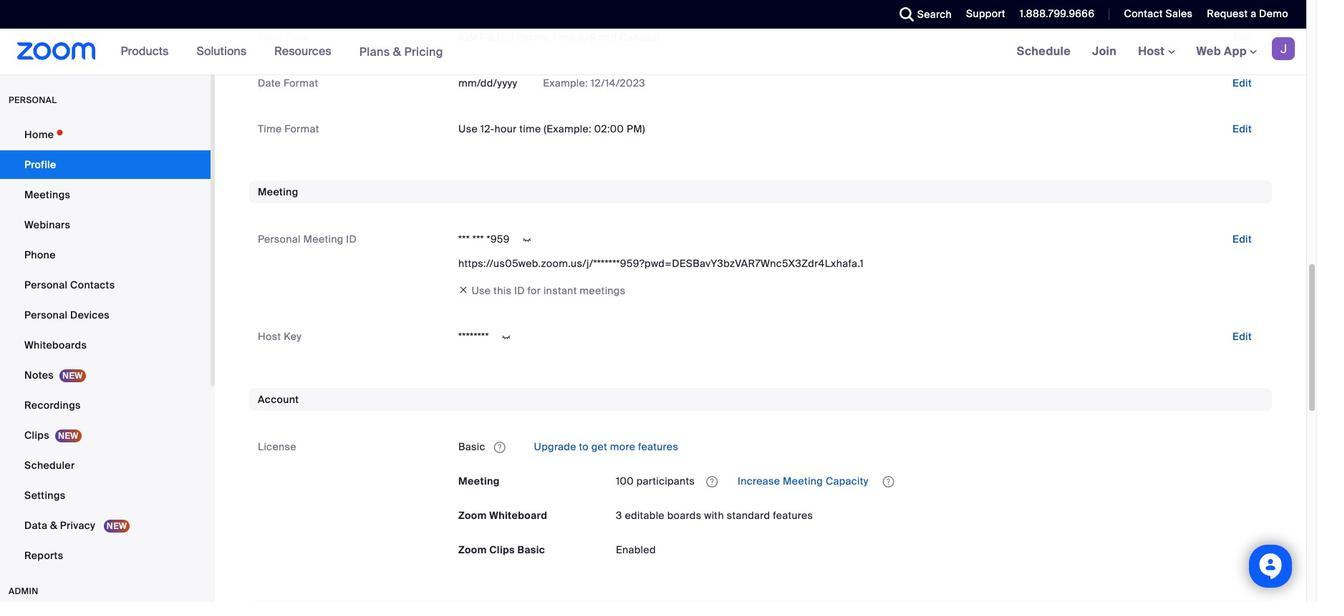Task type: vqa. For each thing, say whether or not it's contained in the screenshot.
option group to the top
no



Task type: locate. For each thing, give the bounding box(es) containing it.
date
[[258, 76, 281, 89]]

1.888.799.9666 button
[[1009, 0, 1099, 29], [1020, 7, 1095, 20]]

time down date
[[258, 122, 282, 135]]

0 vertical spatial basic
[[459, 441, 486, 454]]

time left zone
[[258, 31, 282, 43]]

1 vertical spatial features
[[773, 510, 814, 522]]

& inside the data & privacy link
[[50, 519, 57, 532]]

show host key image
[[495, 331, 518, 344]]

notes
[[24, 369, 54, 382]]

id
[[346, 233, 357, 246], [514, 284, 525, 297]]

3 edit button from the top
[[1222, 117, 1264, 140]]

0 horizontal spatial features
[[638, 441, 679, 454]]

support link
[[956, 0, 1009, 29], [967, 7, 1006, 20]]

clips up scheduler on the left bottom
[[24, 429, 49, 442]]

increase
[[738, 475, 781, 488]]

boards
[[668, 510, 702, 522]]

100
[[616, 475, 634, 488]]

recordings link
[[0, 391, 211, 420]]

application
[[459, 436, 1264, 459], [616, 470, 1264, 493]]

0 vertical spatial host
[[1139, 44, 1168, 59]]

host left the key
[[258, 330, 281, 343]]

use for use this id for instant meetings
[[472, 284, 491, 297]]

&
[[393, 44, 401, 59], [50, 519, 57, 532]]

4 edit from the top
[[1233, 233, 1253, 246]]

pacific
[[517, 31, 549, 43]]

sales
[[1166, 7, 1193, 20]]

1 vertical spatial zoom
[[459, 544, 487, 557]]

personal for personal meeting id
[[258, 233, 301, 246]]

1 vertical spatial application
[[616, 470, 1264, 493]]

application containing basic
[[459, 436, 1264, 459]]

1 zoom from the top
[[459, 510, 487, 522]]

2 vertical spatial personal
[[24, 309, 68, 322]]

(gmt-
[[459, 31, 488, 43]]

4 edit button from the top
[[1222, 228, 1264, 251]]

zoom logo image
[[17, 42, 96, 60]]

3 edit from the top
[[1233, 122, 1253, 135]]

meetings navigation
[[1006, 29, 1307, 75]]

learn more about your license type image
[[493, 443, 507, 453]]

settings
[[24, 489, 66, 502]]

0 vertical spatial application
[[459, 436, 1264, 459]]

1 vertical spatial use
[[472, 284, 491, 297]]

02:00
[[594, 122, 624, 135]]

use
[[459, 122, 478, 135], [472, 284, 491, 297]]

0 vertical spatial features
[[638, 441, 679, 454]]

host
[[1139, 44, 1168, 59], [258, 330, 281, 343]]

standard
[[727, 510, 771, 522]]

0 horizontal spatial host
[[258, 330, 281, 343]]

0 horizontal spatial clips
[[24, 429, 49, 442]]

use left 12-
[[459, 122, 478, 135]]

instant
[[544, 284, 577, 297]]

edit button for personal meeting id
[[1222, 228, 1264, 251]]

recordings
[[24, 399, 81, 412]]

0 vertical spatial clips
[[24, 429, 49, 442]]

host inside meetings navigation
[[1139, 44, 1168, 59]]

hour
[[495, 122, 517, 135]]

time
[[520, 122, 541, 135]]

home
[[24, 128, 54, 141]]

0 vertical spatial format
[[284, 76, 318, 89]]

use left this
[[472, 284, 491, 297]]

0 vertical spatial use
[[459, 122, 478, 135]]

1 vertical spatial format
[[285, 122, 319, 135]]

mm/dd/yyyy
[[459, 76, 518, 89]]

& inside product information navigation
[[393, 44, 401, 59]]

1 vertical spatial id
[[514, 284, 525, 297]]

request a demo
[[1208, 7, 1289, 20]]

time
[[258, 31, 282, 43], [552, 31, 576, 43], [258, 122, 282, 135]]

0 horizontal spatial &
[[50, 519, 57, 532]]

basic
[[459, 441, 486, 454], [518, 544, 545, 557]]

banner containing products
[[0, 29, 1307, 75]]

enabled
[[616, 544, 656, 557]]

with
[[704, 510, 724, 522]]

zoom down zoom whiteboard
[[459, 544, 487, 557]]

demo
[[1260, 7, 1289, 20]]

reports
[[24, 550, 63, 562]]

1 edit from the top
[[1233, 31, 1253, 43]]

banner
[[0, 29, 1307, 75]]

resources
[[275, 44, 331, 59]]

1 *** from the left
[[459, 233, 470, 246]]

contact sales link
[[1114, 0, 1197, 29], [1125, 7, 1193, 20]]

meetings link
[[0, 181, 211, 209]]

0 horizontal spatial ***
[[459, 233, 470, 246]]

(gmt-8:00) pacific time (us and canada)
[[459, 31, 660, 43]]

1 vertical spatial &
[[50, 519, 57, 532]]

upgrade to get more features
[[532, 441, 679, 454]]

https://us05web.zoom.us/j/*******959?pwd=desbavy3bzvar7wnc5x3zdr4lxhafa.1
[[459, 257, 864, 270]]

1 horizontal spatial id
[[514, 284, 525, 297]]

personal meeting id
[[258, 233, 357, 246]]

personal
[[9, 95, 57, 106]]

features
[[638, 441, 679, 454], [773, 510, 814, 522]]

(us
[[579, 31, 596, 43]]

1 horizontal spatial host
[[1139, 44, 1168, 59]]

***
[[459, 233, 470, 246], [473, 233, 484, 246]]

1 horizontal spatial &
[[393, 44, 401, 59]]

8:00)
[[488, 31, 514, 43]]

1 edit button from the top
[[1222, 26, 1264, 49]]

0 vertical spatial personal
[[258, 233, 301, 246]]

0 vertical spatial id
[[346, 233, 357, 246]]

1 horizontal spatial basic
[[518, 544, 545, 557]]

example:
[[543, 76, 588, 89]]

features down increase meeting capacity link
[[773, 510, 814, 522]]

0 vertical spatial &
[[393, 44, 401, 59]]

personal for personal devices
[[24, 309, 68, 322]]

pm)
[[627, 122, 646, 135]]

upgrade to get more features link
[[532, 441, 679, 454]]

this
[[494, 284, 512, 297]]

edit button
[[1222, 26, 1264, 49], [1222, 71, 1264, 94], [1222, 117, 1264, 140], [1222, 228, 1264, 251], [1222, 325, 1264, 348]]

1 vertical spatial host
[[258, 330, 281, 343]]

time for use 12-hour time (example: 02:00 pm)
[[258, 122, 282, 135]]

edit button for time zone
[[1222, 26, 1264, 49]]

data & privacy
[[24, 519, 98, 532]]

whiteboard
[[490, 510, 548, 522]]

clips down zoom whiteboard
[[490, 544, 515, 557]]

web app button
[[1197, 44, 1258, 59]]

1 vertical spatial personal
[[24, 279, 68, 292]]

basic left learn more about your license type image
[[459, 441, 486, 454]]

data
[[24, 519, 47, 532]]

app
[[1225, 44, 1247, 59]]

features up 100 participants
[[638, 441, 679, 454]]

& right data
[[50, 519, 57, 532]]

time for (gmt-8:00) pacific time (us and canada)
[[258, 31, 282, 43]]

1 vertical spatial basic
[[518, 544, 545, 557]]

get
[[592, 441, 608, 454]]

zoom for zoom clips basic
[[459, 544, 487, 557]]

1 vertical spatial clips
[[490, 544, 515, 557]]

0 vertical spatial zoom
[[459, 510, 487, 522]]

format for time format
[[285, 122, 319, 135]]

home link
[[0, 120, 211, 149]]

increase meeting capacity link
[[735, 475, 872, 488]]

learn more about increasing meeting capacity image
[[879, 476, 899, 489]]

zoom up zoom clips basic
[[459, 510, 487, 522]]

3 editable boards with standard features
[[616, 510, 814, 522]]

format down date format
[[285, 122, 319, 135]]

request
[[1208, 7, 1248, 20]]

host down contact sales
[[1139, 44, 1168, 59]]

personal
[[258, 233, 301, 246], [24, 279, 68, 292], [24, 309, 68, 322]]

key
[[284, 330, 302, 343]]

0 horizontal spatial id
[[346, 233, 357, 246]]

edit for time zone
[[1233, 31, 1253, 43]]

join
[[1093, 44, 1117, 59]]

2 zoom from the top
[[459, 544, 487, 557]]

basic down whiteboard
[[518, 544, 545, 557]]

schedule
[[1017, 44, 1071, 59]]

format right date
[[284, 76, 318, 89]]

1 horizontal spatial ***
[[473, 233, 484, 246]]

personal contacts link
[[0, 271, 211, 300]]

& right plans
[[393, 44, 401, 59]]



Task type: describe. For each thing, give the bounding box(es) containing it.
reports link
[[0, 542, 211, 570]]

*959
[[487, 233, 510, 246]]

increase meeting capacity
[[735, 475, 872, 488]]

5 edit button from the top
[[1222, 325, 1264, 348]]

a
[[1251, 7, 1257, 20]]

& for pricing
[[393, 44, 401, 59]]

clips inside the personal menu menu
[[24, 429, 49, 442]]

more
[[610, 441, 636, 454]]

admin
[[9, 586, 39, 598]]

example: 12/14/2023
[[541, 76, 646, 89]]

license
[[258, 441, 297, 454]]

3
[[616, 510, 622, 522]]

id for this
[[514, 284, 525, 297]]

search
[[918, 8, 952, 21]]

1.888.799.9666
[[1020, 7, 1095, 20]]

solutions button
[[197, 29, 253, 75]]

webinars link
[[0, 211, 211, 239]]

contact sales
[[1125, 7, 1193, 20]]

format for date format
[[284, 76, 318, 89]]

meetings
[[580, 284, 626, 297]]

zoom clips basic
[[459, 544, 545, 557]]

plans
[[359, 44, 390, 59]]

2 *** from the left
[[473, 233, 484, 246]]

support
[[967, 7, 1006, 20]]

scheduler link
[[0, 451, 211, 480]]

time zone
[[258, 31, 310, 43]]

1 horizontal spatial features
[[773, 510, 814, 522]]

*** *** *959
[[459, 233, 510, 246]]

date format
[[258, 76, 318, 89]]

upgrade
[[534, 441, 577, 454]]

edit for personal meeting id
[[1233, 233, 1253, 246]]

time left (us
[[552, 31, 576, 43]]

2 edit from the top
[[1233, 76, 1253, 89]]

profile link
[[0, 150, 211, 179]]

plans & pricing
[[359, 44, 443, 59]]

12-
[[481, 122, 495, 135]]

host for host
[[1139, 44, 1168, 59]]

meetings
[[24, 188, 70, 201]]

products
[[121, 44, 169, 59]]

editable
[[625, 510, 665, 522]]

application containing 100 participants
[[616, 470, 1264, 493]]

show personal meeting id image
[[516, 234, 539, 246]]

capacity
[[826, 475, 869, 488]]

********
[[459, 330, 489, 343]]

pricing
[[404, 44, 443, 59]]

join link
[[1082, 29, 1128, 75]]

100 participants
[[616, 475, 695, 488]]

web app
[[1197, 44, 1247, 59]]

2 edit button from the top
[[1222, 71, 1264, 94]]

and
[[599, 31, 617, 43]]

personal for personal contacts
[[24, 279, 68, 292]]

personal devices link
[[0, 301, 211, 330]]

solutions
[[197, 44, 247, 59]]

zoom for zoom whiteboard
[[459, 510, 487, 522]]

resources button
[[275, 29, 338, 75]]

profile picture image
[[1273, 37, 1295, 60]]

settings link
[[0, 482, 211, 510]]

webinars
[[24, 219, 70, 231]]

id for meeting
[[346, 233, 357, 246]]

for
[[528, 284, 541, 297]]

whiteboards
[[24, 339, 87, 352]]

scheduler
[[24, 459, 75, 472]]

whiteboards link
[[0, 331, 211, 360]]

phone link
[[0, 241, 211, 269]]

use 12-hour time (example: 02:00 pm)
[[459, 122, 646, 135]]

profile
[[24, 158, 56, 171]]

edit for time format
[[1233, 122, 1253, 135]]

12/14/2023
[[591, 76, 646, 89]]

notes link
[[0, 361, 211, 390]]

host button
[[1139, 44, 1175, 59]]

data & privacy link
[[0, 512, 211, 540]]

& for privacy
[[50, 519, 57, 532]]

personal menu menu
[[0, 120, 211, 572]]

host key
[[258, 330, 302, 343]]

use for use 12-hour time (example: 02:00 pm)
[[459, 122, 478, 135]]

participants
[[637, 475, 695, 488]]

privacy
[[60, 519, 95, 532]]

web
[[1197, 44, 1222, 59]]

products button
[[121, 29, 175, 75]]

to
[[579, 441, 589, 454]]

canada)
[[620, 31, 660, 43]]

personal devices
[[24, 309, 110, 322]]

1 horizontal spatial clips
[[490, 544, 515, 557]]

clips link
[[0, 421, 211, 450]]

learn more about your meeting license image
[[702, 476, 722, 489]]

contacts
[[70, 279, 115, 292]]

edit button for time format
[[1222, 117, 1264, 140]]

search button
[[889, 0, 956, 29]]

schedule link
[[1006, 29, 1082, 75]]

0 horizontal spatial basic
[[459, 441, 486, 454]]

product information navigation
[[110, 29, 454, 75]]

host for host key
[[258, 330, 281, 343]]

(example:
[[544, 122, 592, 135]]

personal contacts
[[24, 279, 115, 292]]

zone
[[285, 31, 310, 43]]

5 edit from the top
[[1233, 330, 1253, 343]]



